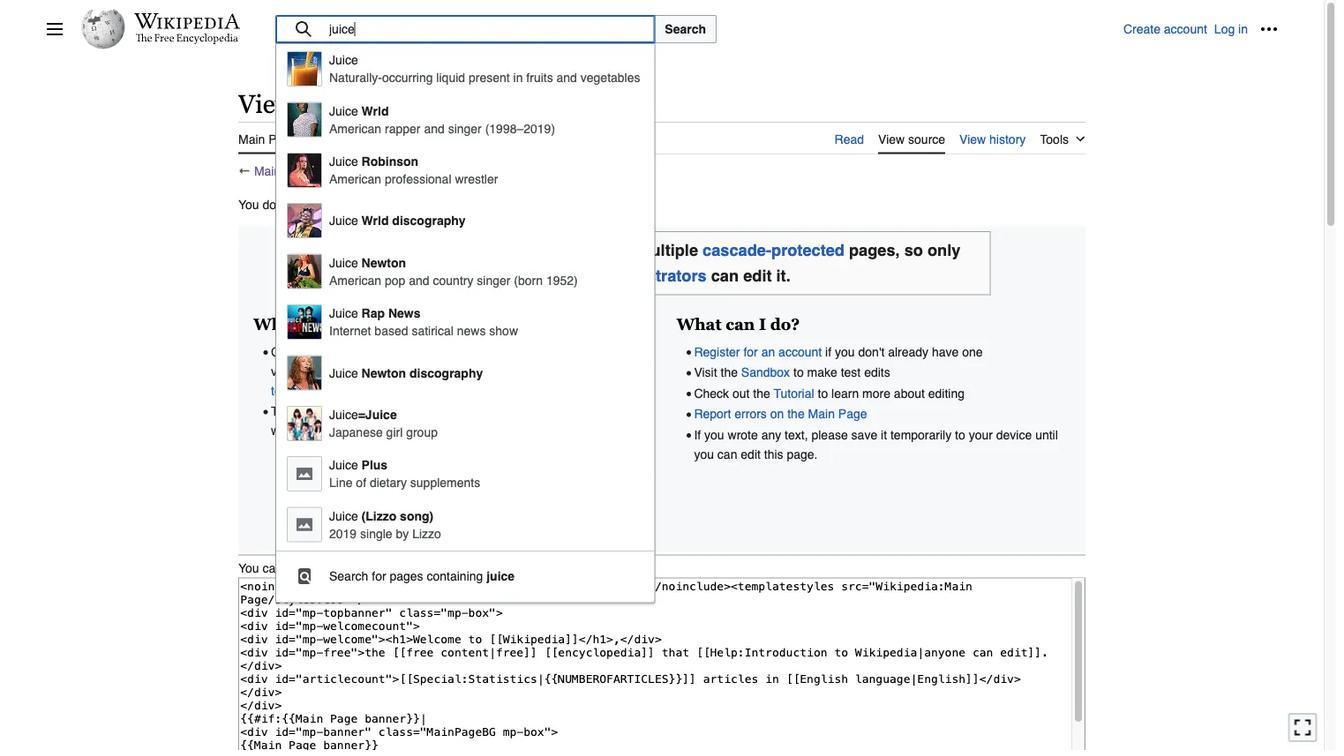 Task type: locate. For each thing, give the bounding box(es) containing it.
main page link up not
[[254, 164, 313, 178]]

2 horizontal spatial pages,
[[849, 242, 900, 260]]

and right rapper
[[424, 121, 445, 135]]

1 horizontal spatial used
[[600, 364, 627, 379]]

newton up the pop
[[362, 256, 406, 270]]

singer up wrestler
[[448, 121, 482, 135]]

newton inside juice newton american pop and country singer (born 1952)
[[362, 256, 406, 270]]

2 vertical spatial edit
[[741, 447, 761, 461]]

american inside juice wrld american rapper and singer (1998–2019)
[[329, 121, 382, 135]]

view for view source
[[879, 132, 905, 146]]

9 juice from the top
[[329, 458, 358, 473]]

american
[[329, 121, 382, 135], [329, 172, 382, 186], [329, 273, 382, 288]]

make
[[808, 366, 838, 380]]

create account link
[[1124, 22, 1208, 36]]

wrestler
[[455, 172, 498, 186]]

single
[[360, 527, 393, 541]]

source
[[300, 89, 374, 118], [909, 132, 946, 146], [388, 561, 426, 575]]

a
[[505, 364, 512, 379]]

0 vertical spatial pages,
[[849, 242, 900, 260]]

2 newton from the top
[[362, 366, 406, 380]]

juice for juice newton discography
[[329, 366, 358, 380]]

in right log
[[1239, 22, 1249, 36]]

1 vertical spatial search
[[329, 570, 369, 584]]

test
[[841, 366, 861, 380]]

pop
[[385, 273, 406, 288]]

protected right are
[[591, 404, 642, 419]]

page up not
[[284, 164, 313, 178]]

cascade-
[[703, 242, 772, 260]]

girl
[[386, 425, 403, 440]]

page inside register for an account if you don't already have one visit the sandbox to make test edits check out the tutorial to learn more about editing report errors on the main page if you wrote any text, please save it temporarily to your device until you can edit this page.
[[839, 407, 868, 421]]

you left the "do"
[[238, 197, 259, 212]]

american down view source for main page
[[329, 121, 382, 135]]

account inside personal tools navigation
[[1165, 22, 1208, 36]]

for inside register for an account if you don't already have one visit the sandbox to make test edits check out the tutorial to learn more about editing report errors on the main page if you wrote any text, please save it temporarily to your device until you can edit this page.
[[744, 345, 758, 359]]

source left view history
[[909, 132, 946, 146]]

0 horizontal spatial of
[[356, 476, 366, 490]]

search inside button
[[665, 22, 706, 36]]

in up administrators
[[618, 242, 632, 260]]

0 vertical spatial of
[[356, 476, 366, 490]]

1 wrld from the top
[[362, 104, 389, 118]]

2 horizontal spatial is
[[391, 345, 400, 359]]

1 horizontal spatial following
[[527, 197, 575, 212]]

have
[[301, 197, 327, 212], [932, 345, 959, 359]]

cascading " option:
[[322, 424, 422, 438]]

view up main page in the top of the page
[[238, 89, 294, 118]]

1 " from the left
[[317, 424, 322, 438]]

protected up wikipedia:cascade-protected items/main page/3 link
[[401, 468, 452, 482]]

2 you from the top
[[238, 561, 259, 575]]

3 american from the top
[[329, 273, 382, 288]]

this left page:
[[443, 561, 462, 575]]

cascading
[[322, 424, 377, 438]]

2 horizontal spatial view
[[960, 132, 986, 146]]

an
[[762, 345, 775, 359]]

2 wrld from the top
[[362, 214, 389, 228]]

main right the ←
[[254, 164, 281, 178]]

0 horizontal spatial "
[[317, 424, 322, 438]]

main up the ←
[[238, 132, 265, 146]]

view inside 'link'
[[960, 132, 986, 146]]

0 horizontal spatial search
[[329, 570, 369, 584]]

juice for juice wrld discography
[[329, 214, 358, 228]]

of inside 'view source for main page' element
[[429, 561, 439, 575]]

5 juice from the top
[[329, 256, 358, 270]]

2 vertical spatial main page link
[[416, 364, 477, 379]]

pages, up .
[[309, 364, 346, 379]]

can down wrote
[[718, 447, 738, 461]]

page inside wikipedia:cascade-protected items/main page wikipedia:cascade-protected items/main page/2 wikipedia:cascade-protected items/main page/3 wikipedia:cascade-protected items/main page/4 wikipedia:cascade-protected items/main page/5
[[519, 447, 548, 461]]

0 vertical spatial search
[[665, 22, 706, 36]]

juice =juice japanese girl group
[[329, 408, 438, 440]]

you
[[238, 197, 259, 212], [238, 561, 259, 575]]

main page
[[238, 132, 298, 146]]

you left view
[[238, 561, 259, 575]]

juice inside "juice naturally-occurring liquid present in fruits and vegetables"
[[329, 53, 358, 67]]

3 items/main from the top
[[456, 488, 516, 502]]

juice inside juice newton american pop and country singer (born 1952)
[[329, 256, 358, 270]]

1 vertical spatial account
[[779, 345, 822, 359]]

following down very highly used templates link
[[442, 404, 490, 419]]

main down liquid
[[418, 89, 477, 118]]

in the following pages, which are protected with the "
[[271, 404, 642, 438]]

4 items/main from the top
[[456, 509, 516, 523]]

juice for juice (lizzo song) 2019 single by lizzo
[[329, 509, 358, 523]]

1 vertical spatial is
[[391, 345, 400, 359]]

1 horizontal spatial of
[[429, 561, 439, 575]]

the right "on"
[[788, 407, 805, 421]]

newton down protection
[[362, 366, 406, 380]]

account
[[1165, 22, 1208, 36], [779, 345, 822, 359]]

view right read
[[879, 132, 905, 146]]

<noinclude>{{SHORTDESC:Main page of the English Wikipedia}}</noinclude><templatestyles src="Wikipedia:Main Page/styles.css" /> <div id="mp-topbanner" class="mp-box"> <div id="mp-welcomecount"> <div id="mp-welcome"><h1>Welcome to [[Wikipedia]]</h1>,</div> <div id="mp-free">the [[free content|free]] [[encyclopedia]] that [[Help:Introduction to Wikipedia|anyone can edit]].</div> <div id="articlecount">[[Special:Statistics|{{NUMBEROFARTICLES}}]] articles in [[English language|English]]</div> </div> </div> {{#if:{{Main Page banner}}| <div id="mp-banner" class="MainPageBG mp-box"> {{Main Page banner}} </div> }} <div id="mp-upper"> <div id="mp-left" class="MainPageBG mp-box"> <h2 id="mp-tfa-h2" class="mp-h2">{{#ifexpr:{{formatnum:{{PAGESIZE:Wikipedia:Today's featured article/{{#time:F j, Y}}}}|R}}>150|From today's featured article|Featured article <span class="mp-later">(Check back later for today's.)</span>}}</h2> <div id="mp-tfa" class="mp-contains-float">{{#ifexpr:{{formatnum:{{PAGESIZE:Wikipedia:Today's featured article/{{#time:F j, Y}}}}|R}}>150|{{Wikipedia:Today's featured article/{{#time:F j, Y}}}}|{{Wikipedia:Today's featured article/{{#time:F j, Y|-1 day}}}}}}</div> <h2 id="mp-dyk-h2" class="mp-h2">Did you know&nbsp;...</h2> <div id="mp-dyk" class="mp-contains-float">{{Did you know}}</div> </div> <div id="mp-right" class="MainPageBG mp-box"> <h2 id="mp-itn-h2" class="mp-h2">In the news</h2> <div id="mp-itn" class="mp-contains-float">{{In the news}}</div> <h2 id="mp-otd-h2" class="mp-h2">On this day</h2> <div id="mp-otd" class="mp-contains-float">{{Wikipedia:Selected anniversaries/{{#time:F j}}}}</div> </div> </div> <!-- IF MONDAY OR FRIDAY, SHOW TFL -->{{#switch:{{CURRENTDAYNAME}}|Monday|Friday= <div id="mp-middle" class="MainPageBG mp-box"> <h2 id="mp-tfl-h2" class="mp-h2">From today's featured list</h2> <div id="mp-tfl" class="mp-contains-float">{{#ifexist:Wikipedia:Today's featured list/{{#time:F j, Y}}|{{Wikipedia:Today's featured list/{{#time:F j, Y}}}}|{{TFLempty}}}}</div> </div>}}<!-- END CONDITIONAL SHOW --> <div id="mp-lower" class="MainPageBG mp-box"> <h2 id="mp-tfp-h2" class="mp-h2">{{#ifexist:Template:POTD protected/{{#time:Y-m-d}}|Today's featured picture|Featured picture&ensp;<span class="mp-later">(Check back later for today's.)</span>}}</h2> <div id="mp-tfp">{{#ifexist:Template:POTD protected/{{#time:Y-m-d}}|{{POTD protected/{{#time:Y-m-d}}}}|{{POTD protected/{{#time:Y-m-d|-1 day}}}}}}</div> </div> <div id="mp-bottom" class="mp-box"> <h2 id="mp-other" class="mp-h2">Other areas of Wikipedia</h2> <div id="mp-other-content">{{Other areas of Wikipedia}}</div> <h2 id="mp-sister" class="mp-h2">Wikipedia's sister projects</h2> <div id="mp-sister-content">{{Wikipedia's sister projects}}</div> <h2 id="mp-lang" class="mp-h2">Wikipedia languages</h2> <div>{{Wikipedia languages}}</div> </div><noinclude>{{Main Page interwikis}}{{noexternallanglinks}}{{#if:{{Wikipedia:Main_Page/Tomorrow}}||}}</noinclude>__NOTOC____NOEDITSECTION__ text field
[[238, 578, 1086, 751]]

and right view
[[314, 561, 335, 575]]

you can view and copy the source of this page:
[[238, 561, 496, 575]]

page,
[[454, 197, 485, 212]]

juice wrld american rapper and singer (1998–2019)
[[329, 104, 555, 135]]

of right line
[[356, 476, 366, 490]]

group
[[406, 425, 438, 440]]

protected?
[[387, 316, 475, 334]]

1 vertical spatial you
[[238, 561, 259, 575]]

0 vertical spatial singer
[[448, 121, 482, 135]]

american up rap
[[329, 273, 382, 288]]

6 juice from the top
[[329, 306, 358, 321]]

1 vertical spatial newton
[[362, 366, 406, 380]]

juice inside juice robinson american professional wrestler
[[329, 154, 358, 168]]

account left log
[[1165, 22, 1208, 36]]

1 horizontal spatial account
[[1165, 22, 1208, 36]]

items/main up page:
[[456, 530, 516, 544]]

american inside juice newton american pop and country singer (born 1952)
[[329, 273, 382, 288]]

can down cascade-
[[711, 267, 739, 285]]

0 horizontal spatial source
[[300, 89, 374, 118]]

1 horizontal spatial "
[[377, 424, 382, 438]]

main inside register for an account if you don't already have one visit the sandbox to make test edits check out the tutorial to learn more about editing report errors on the main page if you wrote any text, please save it temporarily to your device until you can edit this page.
[[808, 407, 835, 421]]

sandbox
[[742, 366, 790, 380]]

to up 'very'
[[551, 345, 561, 359]]

main page link up ← main page
[[238, 122, 298, 154]]

news
[[457, 324, 486, 338]]

0 horizontal spatial used
[[403, 345, 430, 359]]

juice inside "juice =juice japanese girl group"
[[329, 408, 358, 422]]

Search Wikipedia search field
[[276, 15, 655, 43]]

pages, left so
[[849, 242, 900, 260]]

singer left (born
[[477, 273, 511, 288]]

if
[[826, 345, 832, 359]]

singer inside juice newton american pop and country singer (born 1952)
[[477, 273, 511, 288]]

1 vertical spatial used
[[600, 364, 627, 379]]

for up rapper
[[380, 89, 412, 118]]

10 juice from the top
[[329, 509, 358, 523]]

is inside cascading protection is used to prevent vandalism to particularly visible pages, such as the
[[391, 345, 400, 359]]

0 vertical spatial following
[[527, 197, 575, 212]]

search
[[665, 22, 706, 36], [329, 570, 369, 584]]

main up please
[[808, 407, 835, 421]]

wrote
[[728, 428, 758, 442]]

7 juice from the top
[[329, 366, 358, 380]]

search inside list box
[[329, 570, 369, 584]]

0 horizontal spatial following
[[442, 404, 490, 419]]

protected inside in the following pages, which are protected with the "
[[591, 404, 642, 419]]

juice for juice wrld american rapper and singer (1998–2019)
[[329, 104, 358, 118]]

of right pages
[[429, 561, 439, 575]]

any
[[762, 428, 782, 442]]

1 horizontal spatial page
[[344, 316, 383, 334]]

items/main down supplements
[[456, 509, 516, 523]]

juice for juice naturally-occurring liquid present in fruits and vegetables
[[329, 53, 358, 67]]

page up (1998–2019)
[[483, 89, 537, 118]]

juice inside juice (lizzo song) 2019 single by lizzo
[[329, 509, 358, 523]]

in inside in the following pages, which are protected with the "
[[409, 404, 418, 419]]

5 items/main from the top
[[456, 530, 516, 544]]

1 wikipedia:cascade- from the top
[[291, 447, 401, 461]]

source for view source for main page
[[300, 89, 374, 118]]

japanese
[[329, 425, 383, 440]]

protected down wikipedia:cascade-protected items/main page/2 "link"
[[401, 488, 452, 502]]

2 juice from the top
[[329, 104, 358, 118]]

don't
[[859, 345, 885, 359]]

the
[[506, 197, 523, 212], [314, 316, 340, 334], [395, 364, 413, 379], [721, 366, 738, 380], [753, 386, 771, 400], [422, 404, 439, 419], [788, 407, 805, 421], [296, 424, 314, 438], [368, 561, 385, 575]]

very
[[538, 364, 561, 379]]

have right not
[[301, 197, 327, 212]]

not
[[280, 197, 297, 212]]

5 wikipedia:cascade- from the top
[[291, 530, 401, 544]]

0 horizontal spatial account
[[779, 345, 822, 359]]

pages, left which
[[494, 404, 531, 419]]

have left one
[[932, 345, 959, 359]]

juice for juice robinson american professional wrestler
[[329, 154, 358, 168]]

2 vertical spatial is
[[329, 404, 338, 419]]

rapper
[[385, 121, 421, 135]]

page/3
[[519, 488, 558, 502]]

0 horizontal spatial page
[[298, 404, 325, 419]]

1 vertical spatial of
[[429, 561, 439, 575]]

main page link down prevent
[[416, 364, 477, 379]]

page up protection
[[344, 316, 383, 334]]

0 vertical spatial newton
[[362, 256, 406, 270]]

juice inside juice wrld american rapper and singer (1998–2019)
[[329, 104, 358, 118]]

main page link for ←
[[254, 164, 313, 178]]

1 juice from the top
[[329, 53, 358, 67]]

used up juice newton discography
[[403, 345, 430, 359]]

" left girl
[[377, 424, 382, 438]]

1 vertical spatial have
[[932, 345, 959, 359]]

page:
[[465, 561, 496, 575]]

0 horizontal spatial have
[[301, 197, 327, 212]]

in left fruits
[[514, 71, 523, 85]]

1 vertical spatial you
[[705, 428, 725, 442]]

0 vertical spatial this
[[431, 197, 450, 212]]

1 vertical spatial following
[[442, 404, 490, 419]]

0 horizontal spatial pages,
[[309, 364, 346, 379]]

the right the as
[[395, 364, 413, 379]]

2 vertical spatial you
[[694, 447, 714, 461]]

multiple
[[637, 242, 699, 260]]

1 american from the top
[[329, 121, 382, 135]]

1 you from the top
[[238, 197, 259, 212]]

american up permission
[[329, 172, 382, 186]]

items/main down in the following pages, which are protected with the "
[[456, 447, 516, 461]]

page down learn
[[839, 407, 868, 421]]

wikipedia image
[[134, 13, 240, 29]]

view left 'history' at the top right of page
[[960, 132, 986, 146]]

transcluded
[[341, 404, 405, 419]]

2019
[[329, 527, 357, 541]]

your
[[969, 428, 993, 442]]

items/main left the page/2
[[456, 468, 516, 482]]

1 horizontal spatial pages,
[[494, 404, 531, 419]]

main page and a few
[[416, 364, 538, 379]]

0 vertical spatial discography
[[392, 214, 466, 228]]

american inside juice robinson american professional wrestler
[[329, 172, 382, 186]]

view source for main page main content
[[231, 80, 1093, 751]]

0 vertical spatial wrld
[[362, 104, 389, 118]]

=juice
[[358, 408, 397, 422]]

and left a at the left of page
[[481, 364, 501, 379]]

juice plus line of dietary supplements
[[329, 458, 481, 490]]

the right page,
[[506, 197, 523, 212]]

0 horizontal spatial is
[[296, 316, 310, 334]]

account left if
[[779, 345, 822, 359]]

1 horizontal spatial is
[[329, 404, 338, 419]]

" inside in the following pages, which are protected with the "
[[317, 424, 322, 438]]

cascading
[[271, 345, 329, 359]]

1 vertical spatial pages,
[[309, 364, 346, 379]]

2 vertical spatial pages,
[[494, 404, 531, 419]]

edit inside register for an account if you don't already have one visit the sandbox to make test edits check out the tutorial to learn more about editing report errors on the main page if you wrote any text, please save it temporarily to your device until you can edit this page.
[[741, 447, 761, 461]]

few
[[515, 364, 534, 379]]

1 newton from the top
[[362, 256, 406, 270]]

wikipedia:cascade-protected items/main page/4 link
[[291, 509, 558, 523]]

" down this page is transcluded
[[317, 424, 322, 438]]

present
[[469, 71, 510, 85]]

pages, inside cascading protection is used to prevent vandalism to particularly visible pages, such as the
[[309, 364, 346, 379]]

page inside 'main page' link
[[269, 132, 298, 146]]

you for you do not have permission to edit this page, for the following reasons:
[[238, 197, 259, 212]]

following
[[527, 197, 575, 212], [442, 404, 490, 419]]

cascading protection is used to prevent vandalism to particularly visible pages, such as the
[[271, 345, 624, 379]]

internet
[[329, 324, 371, 338]]

2 american from the top
[[329, 172, 382, 186]]

in multiple cascade-protected pages, so only administrators can edit it.
[[595, 242, 961, 285]]

log in and more options image
[[1261, 20, 1279, 38]]

following left reasons:
[[527, 197, 575, 212]]

main page link for cascading protection is used to prevent vandalism to particularly visible pages, such as the
[[416, 364, 477, 379]]

following inside in the following pages, which are protected with the "
[[442, 404, 490, 419]]

None search field
[[276, 15, 1124, 603]]

juice newton american pop and country singer (born 1952)
[[329, 256, 578, 288]]

pages
[[390, 570, 424, 584]]

1 horizontal spatial search
[[665, 22, 706, 36]]

in up option:
[[409, 404, 418, 419]]

source down naturally-
[[300, 89, 374, 118]]

to left your
[[955, 428, 966, 442]]

newton for american
[[362, 256, 406, 270]]

tools
[[1040, 132, 1069, 146]]

source down by
[[388, 561, 426, 575]]

1 horizontal spatial view
[[879, 132, 905, 146]]

edit
[[408, 197, 428, 212], [744, 267, 772, 285], [741, 447, 761, 461]]

the free encyclopedia image
[[136, 34, 239, 45]]

for
[[380, 89, 412, 118], [488, 197, 503, 212], [744, 345, 758, 359], [372, 570, 386, 584]]

1 vertical spatial main page link
[[254, 164, 313, 178]]

search for search for pages containing juice
[[329, 570, 369, 584]]

view
[[238, 89, 294, 118], [879, 132, 905, 146], [960, 132, 986, 146]]

1 vertical spatial american
[[329, 172, 382, 186]]

the up group
[[422, 404, 439, 419]]

edit down the professional
[[408, 197, 428, 212]]

for left pages
[[372, 570, 386, 584]]

1 horizontal spatial have
[[932, 345, 959, 359]]

you for you can view and copy the source of this page:
[[238, 561, 259, 575]]

items/main left 'page/3'
[[456, 488, 516, 502]]

pages,
[[849, 242, 900, 260], [309, 364, 346, 379], [494, 404, 531, 419]]

0 horizontal spatial view
[[238, 89, 294, 118]]

0 vertical spatial source
[[300, 89, 374, 118]]

view history
[[960, 132, 1026, 146]]

transcluded link
[[341, 404, 405, 419]]

juice
[[329, 53, 358, 67], [329, 104, 358, 118], [329, 154, 358, 168], [329, 214, 358, 228], [329, 256, 358, 270], [329, 306, 358, 321], [329, 366, 358, 380], [329, 408, 358, 422], [329, 458, 358, 473], [329, 509, 358, 523]]

edit left it.
[[744, 267, 772, 285]]

wikipedia:cascade-protected items/main page wikipedia:cascade-protected items/main page/2 wikipedia:cascade-protected items/main page/3 wikipedia:cascade-protected items/main page/4 wikipedia:cascade-protected items/main page/5
[[291, 447, 558, 544]]

page.
[[787, 447, 818, 461]]

and right the pop
[[409, 273, 430, 288]]

1 vertical spatial this
[[764, 447, 784, 461]]

this down any
[[764, 447, 784, 461]]

register for an account if you don't already have one visit the sandbox to make test edits check out the tutorial to learn more about editing report errors on the main page if you wrote any text, please save it temporarily to your device until you can edit this page.
[[694, 345, 1059, 461]]

0 vertical spatial used
[[403, 345, 430, 359]]

wrld down permission
[[362, 214, 389, 228]]

and right fruits
[[557, 71, 577, 85]]

page down templates
[[298, 404, 325, 419]]

page up the page/2
[[519, 447, 548, 461]]

this left page,
[[431, 197, 450, 212]]

4 juice from the top
[[329, 214, 358, 228]]

main
[[418, 89, 477, 118], [238, 132, 265, 146], [254, 164, 281, 178], [416, 364, 444, 379], [808, 407, 835, 421]]

none search field containing search
[[276, 15, 1124, 603]]

the right with
[[296, 424, 314, 438]]

the inside cascading protection is used to prevent vandalism to particularly visible pages, such as the
[[395, 364, 413, 379]]

protected up it.
[[772, 242, 845, 260]]

this page is transcluded
[[271, 404, 405, 419]]

juice for juice rap news internet based satirical news show
[[329, 306, 358, 321]]

this
[[431, 197, 450, 212], [764, 447, 784, 461], [443, 561, 462, 575]]

the up cascading
[[314, 316, 340, 334]]

rap
[[362, 306, 385, 321]]

can inside in multiple cascade-protected pages, so only administrators can edit it.
[[711, 267, 739, 285]]

edit down wrote
[[741, 447, 761, 461]]

pages, inside in multiple cascade-protected pages, so only administrators can edit it.
[[849, 242, 900, 260]]

juice inside juice plus line of dietary supplements
[[329, 458, 358, 473]]

8 juice from the top
[[329, 408, 358, 422]]

create
[[1124, 22, 1161, 36]]

0 vertical spatial you
[[238, 197, 259, 212]]

discography down you do not have permission to edit this page, for the following reasons:
[[392, 214, 466, 228]]

song)
[[400, 509, 434, 523]]

used down the particularly
[[600, 364, 627, 379]]

1 vertical spatial discography
[[410, 366, 483, 380]]

for left an
[[744, 345, 758, 359]]

2 vertical spatial american
[[329, 273, 382, 288]]

singer
[[448, 121, 482, 135], [477, 273, 511, 288]]

1 vertical spatial edit
[[744, 267, 772, 285]]

and inside "juice naturally-occurring liquid present in fruits and vegetables"
[[557, 71, 577, 85]]

to up juice wrld discography
[[394, 197, 404, 212]]

1 vertical spatial singer
[[477, 273, 511, 288]]

2 horizontal spatial source
[[909, 132, 946, 146]]

wrld inside juice wrld american rapper and singer (1998–2019)
[[362, 104, 389, 118]]

juice inside juice rap news internet based satirical news show
[[329, 306, 358, 321]]

professional
[[385, 172, 452, 186]]

account inside register for an account if you don't already have one visit the sandbox to make test edits check out the tutorial to learn more about editing report errors on the main page if you wrote any text, please save it temporarily to your device until you can edit this page.
[[779, 345, 822, 359]]

view source for main page
[[238, 89, 537, 118]]

3 juice from the top
[[329, 154, 358, 168]]

you do not have permission to edit this page, for the following reasons:
[[238, 197, 626, 212]]

0 vertical spatial american
[[329, 121, 382, 135]]

discography down prevent
[[410, 366, 483, 380]]

register
[[694, 345, 740, 359]]

1 vertical spatial source
[[909, 132, 946, 146]]

wrld up rapper
[[362, 104, 389, 118]]

1 vertical spatial wrld
[[362, 214, 389, 228]]

page up ← main page
[[269, 132, 298, 146]]

0 vertical spatial account
[[1165, 22, 1208, 36]]

1 horizontal spatial source
[[388, 561, 426, 575]]



Task type: vqa. For each thing, say whether or not it's contained in the screenshot.


Task type: describe. For each thing, give the bounding box(es) containing it.
used inside cascading protection is used to prevent vandalism to particularly visible pages, such as the
[[403, 345, 430, 359]]

protected up wikipedia:cascade-protected items/main page/2 "link"
[[401, 447, 452, 461]]

plus
[[362, 458, 388, 473]]

view for view source for main page
[[238, 89, 294, 118]]

2 " from the left
[[377, 424, 382, 438]]

american for newton
[[329, 273, 382, 288]]

can left i at right
[[726, 316, 755, 334]]

page down prevent
[[448, 364, 477, 379]]

until
[[1036, 428, 1059, 442]]

discography for juice wrld discography
[[392, 214, 466, 228]]

0 vertical spatial main page link
[[238, 122, 298, 154]]

wikipedia:cascade-protected items/main page/2 link
[[291, 468, 558, 482]]

save
[[852, 428, 878, 442]]

do?
[[771, 316, 800, 334]]

vegetables
[[581, 71, 641, 85]]

is for this page is transcluded
[[329, 404, 338, 419]]

do
[[263, 197, 276, 212]]

to up the 'tutorial'
[[794, 366, 804, 380]]

editing
[[929, 386, 965, 400]]

based
[[375, 324, 408, 338]]

edit inside in multiple cascade-protected pages, so only administrators can edit it.
[[744, 267, 772, 285]]

the right copy
[[368, 561, 385, 575]]

page/4
[[519, 509, 558, 523]]

protected up lizzo
[[401, 509, 452, 523]]

sandbox link
[[742, 366, 790, 380]]

in inside personal tools navigation
[[1239, 22, 1249, 36]]

fruits
[[527, 71, 553, 85]]

as
[[379, 364, 392, 379]]

source for view source
[[909, 132, 946, 146]]

protected inside in multiple cascade-protected pages, so only administrators can edit it.
[[772, 242, 845, 260]]

0 vertical spatial you
[[835, 345, 855, 359]]

particularly
[[564, 345, 624, 359]]

show
[[489, 324, 518, 338]]

text,
[[785, 428, 808, 442]]

juice for juice plus line of dietary supplements
[[329, 458, 358, 473]]

juice wrld discography
[[329, 214, 466, 228]]

2 vertical spatial source
[[388, 561, 426, 575]]

to down satirical
[[433, 345, 444, 359]]

juice for juice =juice japanese girl group
[[329, 408, 358, 422]]

the right out at bottom
[[753, 386, 771, 400]]

wrld for discography
[[362, 214, 389, 228]]

0 vertical spatial edit
[[408, 197, 428, 212]]

american for wrld
[[329, 121, 382, 135]]

juice naturally-occurring liquid present in fruits and vegetables
[[329, 53, 641, 85]]

fullscreen image
[[1294, 719, 1312, 737]]

(lizzo
[[362, 509, 397, 523]]

1 vertical spatial page
[[298, 404, 325, 419]]

talk link
[[312, 122, 334, 152]]

for right page,
[[488, 197, 503, 212]]

more
[[863, 386, 891, 400]]

reasons:
[[578, 197, 626, 212]]

wikipedia:cascade-protected items/main page/5 link
[[291, 530, 558, 544]]

2 vertical spatial this
[[443, 561, 462, 575]]

for inside search results list box
[[372, 570, 386, 584]]

←
[[238, 164, 251, 178]]

protection
[[333, 345, 387, 359]]

news
[[388, 306, 421, 321]]

personal tools navigation
[[1124, 15, 1284, 43]]

tutorial
[[774, 386, 815, 400]]

page/5
[[519, 530, 558, 544]]

0 vertical spatial is
[[296, 316, 310, 334]]

why
[[254, 316, 292, 334]]

already
[[888, 345, 929, 359]]

view for view history
[[960, 132, 986, 146]]

robinson
[[362, 154, 419, 168]]

this
[[271, 404, 294, 419]]

search for search
[[665, 22, 706, 36]]

which
[[534, 404, 566, 419]]

prevent
[[447, 345, 488, 359]]

what can i do?
[[677, 316, 800, 334]]

lizzo
[[413, 527, 441, 541]]

view source for main page element
[[238, 154, 1086, 751]]

0 vertical spatial page
[[344, 316, 383, 334]]

occurring
[[382, 71, 433, 85]]

device
[[997, 428, 1032, 442]]

cascade-protected link
[[703, 242, 845, 260]]

why is the page protected?
[[254, 316, 475, 334]]

what
[[677, 316, 722, 334]]

search button
[[655, 15, 717, 43]]

is for cascading protection is used to prevent vandalism to particularly visible pages, such as the
[[391, 345, 400, 359]]

0 vertical spatial have
[[301, 197, 327, 212]]

the right visit on the right of page
[[721, 366, 738, 380]]

search results list box
[[276, 44, 655, 601]]

administrators link
[[595, 267, 707, 285]]

satirical
[[412, 324, 454, 338]]

this inside register for an account if you don't already have one visit the sandbox to make test edits check out the tutorial to learn more about editing report errors on the main page if you wrote any text, please save it temporarily to your device until you can edit this page.
[[764, 447, 784, 461]]

2 wikipedia:cascade- from the top
[[291, 468, 401, 482]]

report
[[694, 407, 732, 421]]

newton for discography
[[362, 366, 406, 380]]

view
[[286, 561, 311, 575]]

.
[[325, 384, 328, 398]]

very highly used templates
[[271, 364, 627, 398]]

menu image
[[46, 20, 64, 38]]

visit
[[694, 366, 718, 380]]

check
[[694, 386, 729, 400]]

permission
[[331, 197, 391, 212]]

if
[[694, 428, 701, 442]]

temporarily
[[891, 428, 952, 442]]

such
[[349, 364, 376, 379]]

used inside very highly used templates
[[600, 364, 627, 379]]

wrld for american
[[362, 104, 389, 118]]

juice newton discography
[[329, 366, 483, 380]]

search for pages containing juice
[[329, 570, 515, 584]]

juice (lizzo song) 2019 single by lizzo
[[329, 509, 441, 541]]

of inside juice plus line of dietary supplements
[[356, 476, 366, 490]]

american for robinson
[[329, 172, 382, 186]]

4 wikipedia:cascade- from the top
[[291, 509, 401, 523]]

in inside "juice naturally-occurring liquid present in fruits and vegetables"
[[514, 71, 523, 85]]

log in link
[[1215, 22, 1249, 36]]

have inside register for an account if you don't already have one visit the sandbox to make test edits check out the tutorial to learn more about editing report errors on the main page if you wrote any text, please save it temporarily to your device until you can edit this page.
[[932, 345, 959, 359]]

are
[[569, 404, 587, 419]]

3 wikipedia:cascade- from the top
[[291, 488, 401, 502]]

can left view
[[263, 561, 283, 575]]

report errors on the main page link
[[694, 407, 868, 421]]

and inside juice wrld american rapper and singer (1998–2019)
[[424, 121, 445, 135]]

cascading link
[[322, 424, 377, 438]]

view history link
[[960, 122, 1026, 152]]

errors
[[735, 407, 767, 421]]

discography for juice newton discography
[[410, 366, 483, 380]]

view source link
[[879, 122, 946, 154]]

it
[[881, 428, 887, 442]]

to down make
[[818, 386, 828, 400]]

← main page
[[238, 164, 313, 178]]

(born
[[514, 273, 543, 288]]

and inside juice newton american pop and country singer (born 1952)
[[409, 273, 430, 288]]

singer inside juice wrld american rapper and singer (1998–2019)
[[448, 121, 482, 135]]

juice for juice newton american pop and country singer (born 1952)
[[329, 256, 358, 270]]

dietary
[[370, 476, 407, 490]]

1 items/main from the top
[[456, 447, 516, 461]]

learn
[[832, 386, 859, 400]]

pages, inside in the following pages, which are protected with the "
[[494, 404, 531, 419]]

2 items/main from the top
[[456, 468, 516, 482]]

main down satirical
[[416, 364, 444, 379]]

wikipedia:cascade-protected items/main page link
[[291, 447, 548, 461]]

in inside in multiple cascade-protected pages, so only administrators can edit it.
[[618, 242, 632, 260]]

country
[[433, 273, 474, 288]]

protected down wikipedia:cascade-protected items/main page/4 link
[[401, 530, 452, 544]]

so
[[905, 242, 924, 260]]

can inside register for an account if you don't already have one visit the sandbox to make test edits check out the tutorial to learn more about editing report errors on the main page if you wrote any text, please save it temporarily to your device until you can edit this page.
[[718, 447, 738, 461]]



